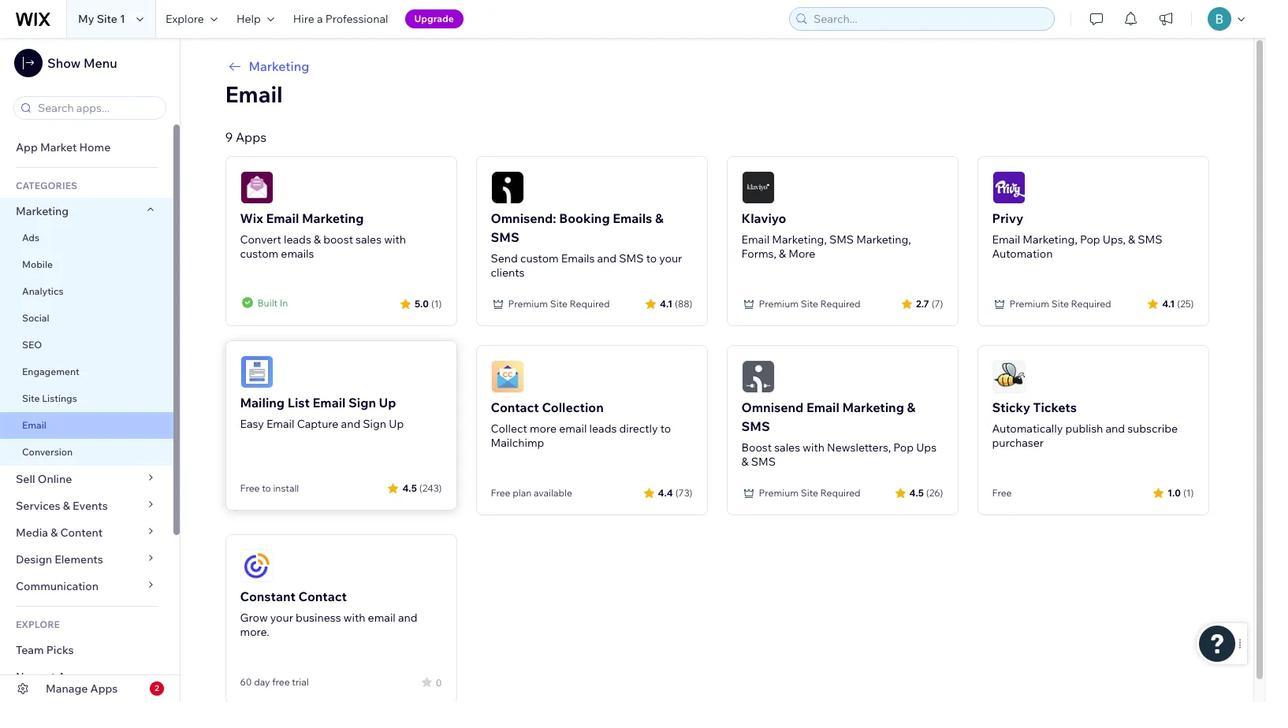 Task type: locate. For each thing, give the bounding box(es) containing it.
4.1 for pop
[[1163, 298, 1176, 310]]

contact up collect
[[491, 400, 539, 416]]

free left install
[[240, 483, 260, 495]]

0 vertical spatial to
[[647, 252, 657, 266]]

1 horizontal spatial apps
[[90, 682, 118, 697]]

with left newsletters,
[[803, 441, 825, 455]]

sales inside omnisend email marketing & sms boost sales with newsletters, pop ups & sms
[[775, 441, 801, 455]]

site listings link
[[0, 386, 174, 413]]

media & content
[[16, 526, 103, 540]]

2 horizontal spatial apps
[[236, 129, 267, 145]]

market
[[40, 140, 77, 155]]

4.5 for omnisend email marketing & sms
[[910, 487, 924, 499]]

email down 'collection' at the left of the page
[[559, 422, 587, 436]]

0 horizontal spatial marketing link
[[0, 198, 174, 225]]

site for omnisend: booking emails & sms
[[550, 298, 568, 310]]

0 horizontal spatial email
[[368, 611, 396, 626]]

site down omnisend email marketing & sms boost sales with newsletters, pop ups & sms
[[801, 487, 819, 499]]

your down constant
[[270, 611, 293, 626]]

2 horizontal spatial to
[[661, 422, 671, 436]]

1 horizontal spatial emails
[[613, 211, 653, 226]]

sign right list
[[349, 395, 376, 411]]

1 vertical spatial pop
[[894, 441, 914, 455]]

custom inside wix email marketing convert leads & boost sales with custom emails
[[240, 247, 279, 261]]

send
[[491, 252, 518, 266]]

constant
[[240, 589, 296, 605]]

premium
[[508, 298, 548, 310], [759, 298, 799, 310], [1010, 298, 1050, 310], [759, 487, 799, 499]]

1 horizontal spatial leads
[[590, 422, 617, 436]]

emails
[[613, 211, 653, 226], [562, 252, 595, 266]]

4.4 (73)
[[658, 487, 693, 499]]

omnisend email marketing & sms logo image
[[742, 360, 775, 394]]

0 horizontal spatial with
[[344, 611, 366, 626]]

leads inside contact collection collect more email leads directly to mailchimp
[[590, 422, 617, 436]]

sign right capture
[[363, 417, 387, 431]]

with right business
[[344, 611, 366, 626]]

1 marketing, from the left
[[772, 233, 827, 247]]

0 horizontal spatial apps
[[58, 670, 85, 685]]

free plan available
[[491, 487, 573, 499]]

1 horizontal spatial to
[[647, 252, 657, 266]]

1 horizontal spatial email
[[559, 422, 587, 436]]

premium site required down more on the right
[[759, 298, 861, 310]]

email up 9 apps
[[225, 80, 283, 108]]

1 horizontal spatial marketing,
[[857, 233, 912, 247]]

with right boost on the top left
[[384, 233, 406, 247]]

& inside wix email marketing convert leads & boost sales with custom emails
[[314, 233, 321, 247]]

contact collection logo image
[[491, 360, 524, 394]]

0 vertical spatial sales
[[356, 233, 382, 247]]

contact up business
[[299, 589, 347, 605]]

0 vertical spatial (1)
[[431, 298, 442, 310]]

custom down wix on the left top
[[240, 247, 279, 261]]

marketing up newsletters,
[[843, 400, 905, 416]]

apps inside 'link'
[[58, 670, 85, 685]]

required down klaviyo email marketing, sms marketing, forms, & more
[[821, 298, 861, 310]]

engagement link
[[0, 359, 174, 386]]

required
[[570, 298, 610, 310], [821, 298, 861, 310], [1072, 298, 1112, 310], [821, 487, 861, 499]]

0 horizontal spatial emails
[[562, 252, 595, 266]]

1 horizontal spatial with
[[384, 233, 406, 247]]

email right business
[[368, 611, 396, 626]]

and inside sticky tickets automatically publish and subscribe purchaser
[[1106, 422, 1126, 436]]

60
[[240, 677, 252, 689]]

1 horizontal spatial 4.5
[[910, 487, 924, 499]]

2 horizontal spatial free
[[993, 487, 1012, 499]]

1 vertical spatial email
[[368, 611, 396, 626]]

hire
[[293, 12, 315, 26]]

apps
[[236, 129, 267, 145], [58, 670, 85, 685], [90, 682, 118, 697]]

site for omnisend email marketing & sms
[[801, 487, 819, 499]]

site inside sidebar element
[[22, 393, 40, 405]]

home
[[79, 140, 111, 155]]

required down ups,
[[1072, 298, 1112, 310]]

required down newsletters,
[[821, 487, 861, 499]]

0 vertical spatial marketing link
[[225, 57, 1210, 76]]

site down more on the right
[[801, 298, 819, 310]]

marketing link
[[225, 57, 1210, 76], [0, 198, 174, 225]]

1
[[120, 12, 125, 26]]

with
[[384, 233, 406, 247], [803, 441, 825, 455], [344, 611, 366, 626]]

premium site required down clients
[[508, 298, 610, 310]]

emails right the booking
[[613, 211, 653, 226]]

a
[[317, 12, 323, 26]]

4.1
[[660, 298, 673, 310], [1163, 298, 1176, 310]]

premium site required for privy
[[1010, 298, 1112, 310]]

4.5 left "(26)"
[[910, 487, 924, 499]]

premium for omnisend email marketing & sms
[[759, 487, 799, 499]]

0 horizontal spatial custom
[[240, 247, 279, 261]]

0 vertical spatial pop
[[1081, 233, 1101, 247]]

0 vertical spatial contact
[[491, 400, 539, 416]]

email down privy
[[993, 233, 1021, 247]]

free down purchaser on the right bottom of the page
[[993, 487, 1012, 499]]

premium site required down omnisend email marketing & sms boost sales with newsletters, pop ups & sms
[[759, 487, 861, 499]]

site down omnisend: booking emails & sms send custom emails and sms to your clients
[[550, 298, 568, 310]]

custom right send
[[521, 252, 559, 266]]

mailing list email sign up logo image
[[240, 356, 273, 389]]

2 horizontal spatial marketing,
[[1023, 233, 1078, 247]]

team picks
[[16, 644, 74, 658]]

email up capture
[[313, 395, 346, 411]]

1 horizontal spatial (1)
[[1184, 487, 1195, 499]]

capture
[[297, 417, 339, 431]]

0 horizontal spatial to
[[262, 483, 271, 495]]

2.7 (7)
[[917, 298, 944, 310]]

2 horizontal spatial with
[[803, 441, 825, 455]]

apps down picks
[[58, 670, 85, 685]]

1 vertical spatial marketing link
[[0, 198, 174, 225]]

1 vertical spatial your
[[270, 611, 293, 626]]

subscribe
[[1128, 422, 1179, 436]]

email up conversion
[[22, 420, 46, 431]]

0 horizontal spatial contact
[[299, 589, 347, 605]]

0 horizontal spatial free
[[240, 483, 260, 495]]

1 vertical spatial (1)
[[1184, 487, 1195, 499]]

0 horizontal spatial sales
[[356, 233, 382, 247]]

premium down forms,
[[759, 298, 799, 310]]

4.1 for &
[[660, 298, 673, 310]]

(1) right "5.0"
[[431, 298, 442, 310]]

tickets
[[1034, 400, 1078, 416]]

premium for klaviyo
[[759, 298, 799, 310]]

0 vertical spatial your
[[660, 252, 683, 266]]

marketing inside wix email marketing convert leads & boost sales with custom emails
[[302, 211, 364, 226]]

app
[[16, 140, 38, 155]]

email right the omnisend on the bottom right of page
[[807, 400, 840, 416]]

apps right 9
[[236, 129, 267, 145]]

premium site required down automation
[[1010, 298, 1112, 310]]

your up 4.1 (88)
[[660, 252, 683, 266]]

custom
[[240, 247, 279, 261], [521, 252, 559, 266]]

marketing down categories
[[16, 204, 69, 218]]

1 horizontal spatial sales
[[775, 441, 801, 455]]

1 4.1 from the left
[[660, 298, 673, 310]]

2 vertical spatial with
[[344, 611, 366, 626]]

1.0 (1)
[[1168, 487, 1195, 499]]

premium down automation
[[1010, 298, 1050, 310]]

design elements
[[16, 553, 103, 567]]

0 horizontal spatial 4.1
[[660, 298, 673, 310]]

contact inside contact collection collect more email leads directly to mailchimp
[[491, 400, 539, 416]]

email down klaviyo
[[742, 233, 770, 247]]

site for klaviyo
[[801, 298, 819, 310]]

app market home link
[[0, 134, 174, 161]]

and inside omnisend: booking emails & sms send custom emails and sms to your clients
[[598, 252, 617, 266]]

services
[[16, 499, 60, 514]]

and inside mailing list email sign up easy email capture and sign up
[[341, 417, 361, 431]]

emails
[[281, 247, 314, 261]]

to inside omnisend: booking emails & sms send custom emails and sms to your clients
[[647, 252, 657, 266]]

& inside omnisend: booking emails & sms send custom emails and sms to your clients
[[655, 211, 664, 226]]

1 vertical spatial with
[[803, 441, 825, 455]]

install
[[273, 483, 299, 495]]

premium down clients
[[508, 298, 548, 310]]

apps for 9 apps
[[236, 129, 267, 145]]

email
[[559, 422, 587, 436], [368, 611, 396, 626]]

2 marketing, from the left
[[857, 233, 912, 247]]

1 horizontal spatial free
[[491, 487, 511, 499]]

media & content link
[[0, 520, 174, 547]]

1 vertical spatial to
[[661, 422, 671, 436]]

1 vertical spatial contact
[[299, 589, 347, 605]]

site left listings
[[22, 393, 40, 405]]

0 vertical spatial leads
[[284, 233, 311, 247]]

Search... field
[[809, 8, 1050, 30]]

2
[[155, 684, 159, 694]]

pop
[[1081, 233, 1101, 247], [894, 441, 914, 455]]

1 horizontal spatial contact
[[491, 400, 539, 416]]

email up convert
[[266, 211, 299, 226]]

mailchimp
[[491, 436, 545, 450]]

social
[[22, 312, 49, 324]]

marketing, inside privy email marketing, pop ups,  & sms automation
[[1023, 233, 1078, 247]]

0 vertical spatial email
[[559, 422, 587, 436]]

4.1 left (25)
[[1163, 298, 1176, 310]]

0 vertical spatial with
[[384, 233, 406, 247]]

free left plan
[[491, 487, 511, 499]]

marketing, for privy
[[1023, 233, 1078, 247]]

premium site required for klaviyo
[[759, 298, 861, 310]]

wix email marketing convert leads & boost sales with custom emails
[[240, 211, 406, 261]]

marketing,
[[772, 233, 827, 247], [857, 233, 912, 247], [1023, 233, 1078, 247]]

sms inside klaviyo email marketing, sms marketing, forms, & more
[[830, 233, 854, 247]]

with inside omnisend email marketing & sms boost sales with newsletters, pop ups & sms
[[803, 441, 825, 455]]

show menu
[[47, 55, 117, 71]]

premium down boost
[[759, 487, 799, 499]]

0 horizontal spatial leads
[[284, 233, 311, 247]]

omnisend
[[742, 400, 804, 416]]

in
[[280, 297, 288, 309]]

marketing up boost on the top left
[[302, 211, 364, 226]]

site listings
[[22, 393, 77, 405]]

pop left ups
[[894, 441, 914, 455]]

email inside wix email marketing convert leads & boost sales with custom emails
[[266, 211, 299, 226]]

boost
[[324, 233, 353, 247]]

required down omnisend: booking emails & sms send custom emails and sms to your clients
[[570, 298, 610, 310]]

show
[[47, 55, 81, 71]]

sales right boost on the top left
[[356, 233, 382, 247]]

0 vertical spatial emails
[[613, 211, 653, 226]]

your
[[660, 252, 683, 266], [270, 611, 293, 626]]

and
[[598, 252, 617, 266], [341, 417, 361, 431], [1106, 422, 1126, 436], [398, 611, 418, 626]]

elements
[[55, 553, 103, 567]]

built in
[[258, 297, 288, 309]]

(7)
[[932, 298, 944, 310]]

sticky tickets logo image
[[993, 360, 1026, 394]]

sell online
[[16, 472, 72, 487]]

3 marketing, from the left
[[1023, 233, 1078, 247]]

required for privy
[[1072, 298, 1112, 310]]

4.5 left (243) in the left bottom of the page
[[403, 482, 417, 494]]

4.1 (25)
[[1163, 298, 1195, 310]]

pop left ups,
[[1081, 233, 1101, 247]]

email
[[225, 80, 283, 108], [266, 211, 299, 226], [742, 233, 770, 247], [993, 233, 1021, 247], [313, 395, 346, 411], [807, 400, 840, 416], [267, 417, 295, 431], [22, 420, 46, 431]]

1 horizontal spatial custom
[[521, 252, 559, 266]]

0 horizontal spatial marketing,
[[772, 233, 827, 247]]

to
[[647, 252, 657, 266], [661, 422, 671, 436], [262, 483, 271, 495]]

seo
[[22, 339, 42, 351]]

mobile link
[[0, 252, 174, 278]]

apps right manage
[[90, 682, 118, 697]]

email inside omnisend email marketing & sms boost sales with newsletters, pop ups & sms
[[807, 400, 840, 416]]

sales right boost
[[775, 441, 801, 455]]

leads left directly
[[590, 422, 617, 436]]

1 horizontal spatial your
[[660, 252, 683, 266]]

content
[[60, 526, 103, 540]]

0 horizontal spatial pop
[[894, 441, 914, 455]]

4.1 left (88)
[[660, 298, 673, 310]]

0 horizontal spatial your
[[270, 611, 293, 626]]

listings
[[42, 393, 77, 405]]

sales
[[356, 233, 382, 247], [775, 441, 801, 455]]

required for klaviyo
[[821, 298, 861, 310]]

1 horizontal spatial pop
[[1081, 233, 1101, 247]]

omnisend email marketing & sms boost sales with newsletters, pop ups & sms
[[742, 400, 937, 469]]

newest apps
[[16, 670, 85, 685]]

marketing inside sidebar element
[[16, 204, 69, 218]]

leads right convert
[[284, 233, 311, 247]]

email inside the constant contact grow your business with email and more.
[[368, 611, 396, 626]]

services & events
[[16, 499, 108, 514]]

1 horizontal spatial 4.1
[[1163, 298, 1176, 310]]

explore
[[166, 12, 204, 26]]

emails down the booking
[[562, 252, 595, 266]]

with inside the constant contact grow your business with email and more.
[[344, 611, 366, 626]]

1 vertical spatial leads
[[590, 422, 617, 436]]

pop inside privy email marketing, pop ups,  & sms automation
[[1081, 233, 1101, 247]]

0 horizontal spatial 4.5
[[403, 482, 417, 494]]

2 4.1 from the left
[[1163, 298, 1176, 310]]

contact
[[491, 400, 539, 416], [299, 589, 347, 605]]

collect
[[491, 422, 528, 436]]

1 vertical spatial sales
[[775, 441, 801, 455]]

more
[[530, 422, 557, 436]]

site down automation
[[1052, 298, 1070, 310]]

0 horizontal spatial (1)
[[431, 298, 442, 310]]

contact inside the constant contact grow your business with email and more.
[[299, 589, 347, 605]]

(1) right 1.0
[[1184, 487, 1195, 499]]

(26)
[[927, 487, 944, 499]]

premium for privy
[[1010, 298, 1050, 310]]

collection
[[542, 400, 604, 416]]



Task type: describe. For each thing, give the bounding box(es) containing it.
free for mailing list email sign up
[[240, 483, 260, 495]]

social link
[[0, 305, 174, 332]]

& inside privy email marketing, pop ups,  & sms automation
[[1129, 233, 1136, 247]]

communication link
[[0, 573, 174, 600]]

conversion
[[22, 446, 73, 458]]

Search apps... field
[[33, 97, 161, 119]]

required for omnisend:
[[570, 298, 610, 310]]

9
[[225, 129, 233, 145]]

newest
[[16, 670, 55, 685]]

mobile
[[22, 259, 53, 271]]

booking
[[559, 211, 610, 226]]

(1) for wix email marketing
[[431, 298, 442, 310]]

sell online link
[[0, 466, 174, 493]]

premium for omnisend: booking emails & sms
[[508, 298, 548, 310]]

omnisend:
[[491, 211, 557, 226]]

show menu button
[[14, 49, 117, 77]]

directly
[[620, 422, 658, 436]]

boost
[[742, 441, 772, 455]]

0 vertical spatial sign
[[349, 395, 376, 411]]

easy
[[240, 417, 264, 431]]

constant contact logo image
[[240, 550, 273, 583]]

ads
[[22, 232, 39, 244]]

and inside the constant contact grow your business with email and more.
[[398, 611, 418, 626]]

sales inside wix email marketing convert leads & boost sales with custom emails
[[356, 233, 382, 247]]

trial
[[292, 677, 309, 689]]

1 vertical spatial emails
[[562, 252, 595, 266]]

(25)
[[1178, 298, 1195, 310]]

klaviyo logo image
[[742, 171, 775, 204]]

events
[[73, 499, 108, 514]]

0
[[436, 677, 442, 689]]

mailing list email sign up easy email capture and sign up
[[240, 395, 404, 431]]

your inside omnisend: booking emails & sms send custom emails and sms to your clients
[[660, 252, 683, 266]]

premium site required for omnisend:
[[508, 298, 610, 310]]

1.0
[[1168, 487, 1182, 499]]

my
[[78, 12, 94, 26]]

categories
[[16, 180, 77, 192]]

upgrade button
[[405, 9, 464, 28]]

privy logo image
[[993, 171, 1026, 204]]

klaviyo email marketing, sms marketing, forms, & more
[[742, 211, 912, 261]]

free
[[272, 677, 290, 689]]

media
[[16, 526, 48, 540]]

4.5 for mailing list email sign up
[[403, 482, 417, 494]]

required for omnisend
[[821, 487, 861, 499]]

4.5 (26)
[[910, 487, 944, 499]]

email inside contact collection collect more email leads directly to mailchimp
[[559, 422, 587, 436]]

4.5 (243)
[[403, 482, 442, 494]]

forms,
[[742, 247, 777, 261]]

list
[[288, 395, 310, 411]]

email link
[[0, 413, 174, 439]]

app market home
[[16, 140, 111, 155]]

1 vertical spatial sign
[[363, 417, 387, 431]]

menu
[[84, 55, 117, 71]]

sidebar element
[[0, 38, 181, 703]]

marketing, for klaviyo
[[772, 233, 827, 247]]

1 vertical spatial up
[[389, 417, 404, 431]]

day
[[254, 677, 270, 689]]

publish
[[1066, 422, 1104, 436]]

2.7
[[917, 298, 930, 310]]

services & events link
[[0, 493, 174, 520]]

grow
[[240, 611, 268, 626]]

seo link
[[0, 332, 174, 359]]

clients
[[491, 266, 525, 280]]

explore
[[16, 619, 60, 631]]

& inside klaviyo email marketing, sms marketing, forms, & more
[[779, 247, 786, 261]]

available
[[534, 487, 573, 499]]

professional
[[326, 12, 389, 26]]

design
[[16, 553, 52, 567]]

(73)
[[676, 487, 693, 499]]

email down mailing
[[267, 417, 295, 431]]

wix email marketing logo image
[[240, 171, 273, 204]]

hire a professional
[[293, 12, 389, 26]]

free to install
[[240, 483, 299, 495]]

newsletters,
[[828, 441, 892, 455]]

apps for manage apps
[[90, 682, 118, 697]]

automatically
[[993, 422, 1064, 436]]

email inside privy email marketing, pop ups,  & sms automation
[[993, 233, 1021, 247]]

business
[[296, 611, 341, 626]]

ups,
[[1103, 233, 1126, 247]]

ups
[[917, 441, 937, 455]]

wix
[[240, 211, 263, 226]]

newest apps link
[[0, 664, 174, 691]]

pop inside omnisend email marketing & sms boost sales with newsletters, pop ups & sms
[[894, 441, 914, 455]]

team
[[16, 644, 44, 658]]

sticky
[[993, 400, 1031, 416]]

apps for newest apps
[[58, 670, 85, 685]]

upgrade
[[415, 13, 454, 24]]

premium site required for omnisend
[[759, 487, 861, 499]]

engagement
[[22, 366, 79, 378]]

plan
[[513, 487, 532, 499]]

site left 1
[[97, 12, 117, 26]]

hire a professional link
[[284, 0, 398, 38]]

privy email marketing, pop ups,  & sms automation
[[993, 211, 1163, 261]]

constant contact grow your business with email and more.
[[240, 589, 418, 640]]

(1) for sticky tickets
[[1184, 487, 1195, 499]]

marketing inside omnisend email marketing & sms boost sales with newsletters, pop ups & sms
[[843, 400, 905, 416]]

email inside sidebar element
[[22, 420, 46, 431]]

free for contact collection
[[491, 487, 511, 499]]

design elements link
[[0, 547, 174, 573]]

email inside klaviyo email marketing, sms marketing, forms, & more
[[742, 233, 770, 247]]

with inside wix email marketing convert leads & boost sales with custom emails
[[384, 233, 406, 247]]

sticky tickets automatically publish and subscribe purchaser
[[993, 400, 1179, 450]]

2 vertical spatial to
[[262, 483, 271, 495]]

site for privy
[[1052, 298, 1070, 310]]

built
[[258, 297, 278, 309]]

contact collection collect more email leads directly to mailchimp
[[491, 400, 671, 450]]

team picks link
[[0, 637, 174, 664]]

analytics
[[22, 286, 63, 297]]

your inside the constant contact grow your business with email and more.
[[270, 611, 293, 626]]

klaviyo
[[742, 211, 787, 226]]

0 vertical spatial up
[[379, 395, 396, 411]]

1 horizontal spatial marketing link
[[225, 57, 1210, 76]]

5.0 (1)
[[415, 298, 442, 310]]

custom inside omnisend: booking emails & sms send custom emails and sms to your clients
[[521, 252, 559, 266]]

marketing down help button
[[249, 58, 309, 74]]

communication
[[16, 580, 101, 594]]

9 apps
[[225, 129, 267, 145]]

sms inside privy email marketing, pop ups,  & sms automation
[[1138, 233, 1163, 247]]

more.
[[240, 626, 270, 640]]

omnisend: booking emails & sms logo image
[[491, 171, 524, 204]]

leads inside wix email marketing convert leads & boost sales with custom emails
[[284, 233, 311, 247]]

privy
[[993, 211, 1024, 226]]

convert
[[240, 233, 281, 247]]

help
[[237, 12, 261, 26]]

my site 1
[[78, 12, 125, 26]]

automation
[[993, 247, 1053, 261]]

to inside contact collection collect more email leads directly to mailchimp
[[661, 422, 671, 436]]



Task type: vqa. For each thing, say whether or not it's contained in the screenshot.


